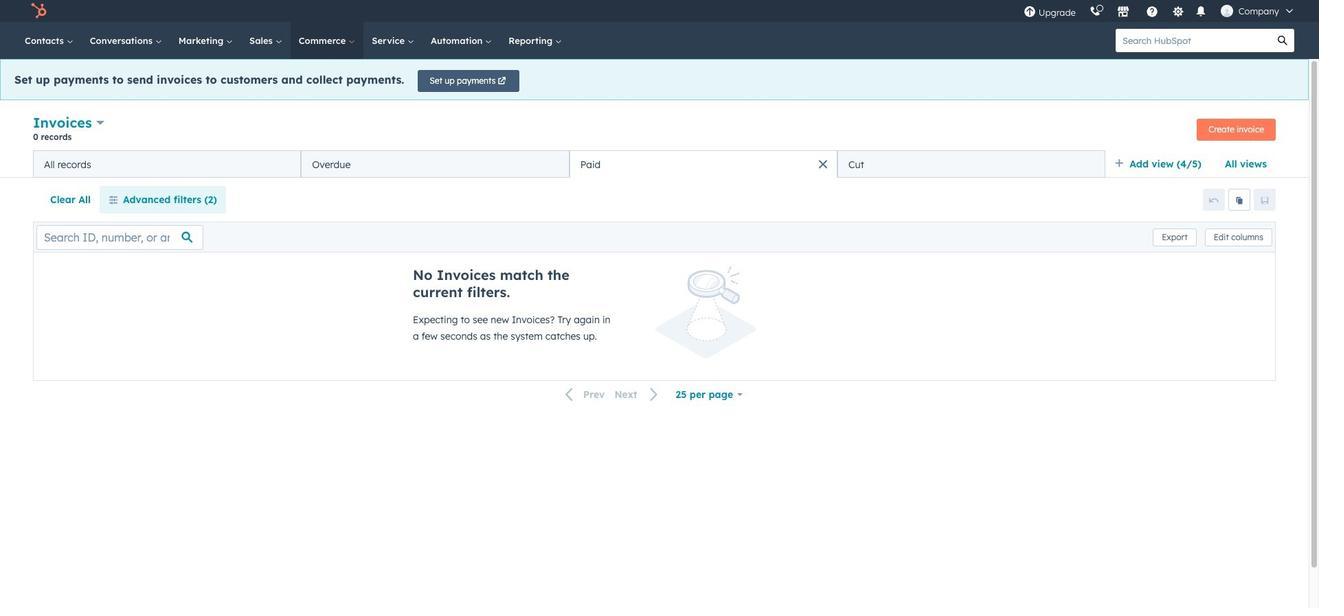 Task type: vqa. For each thing, say whether or not it's contained in the screenshot.
search id, number, or amount billed Search Field
yes



Task type: describe. For each thing, give the bounding box(es) containing it.
marketplaces image
[[1117, 6, 1130, 19]]

jacob simon image
[[1221, 5, 1234, 17]]

Search HubSpot search field
[[1116, 29, 1272, 52]]

Search ID, number, or amount billed search field
[[36, 225, 203, 250]]



Task type: locate. For each thing, give the bounding box(es) containing it.
pagination navigation
[[557, 386, 667, 404]]

menu
[[1017, 0, 1303, 22]]

banner
[[33, 113, 1276, 151]]



